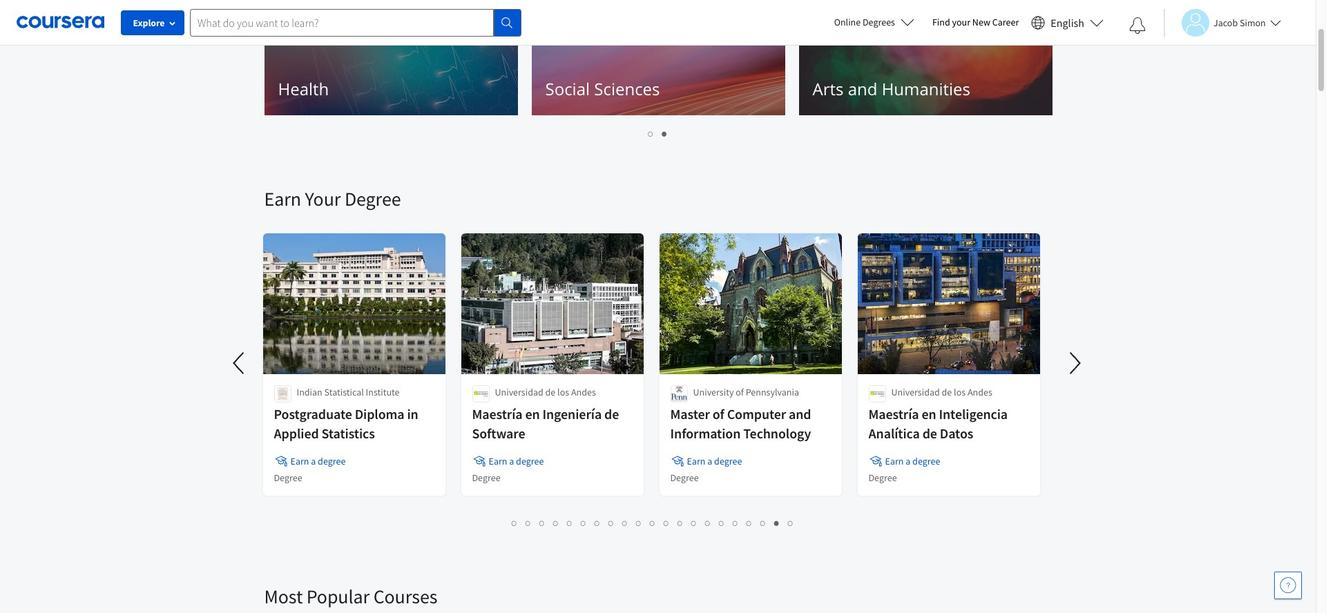 Task type: locate. For each thing, give the bounding box(es) containing it.
maestría
[[472, 405, 523, 423], [869, 405, 919, 423]]

university of pennsylvania image
[[670, 385, 688, 403]]

earn a degree
[[290, 455, 346, 468], [489, 455, 544, 468], [687, 455, 742, 468], [885, 455, 940, 468]]

find
[[932, 16, 950, 28]]

universidad de los andes image for maestría en ingeniería de software
[[472, 385, 489, 403]]

en inside the maestría en inteligencia analítica de datos
[[922, 405, 936, 423]]

earn a degree down analítica
[[885, 455, 940, 468]]

a for de
[[906, 455, 911, 468]]

master of computer and information technology
[[670, 405, 811, 442]]

and
[[848, 77, 877, 100], [789, 405, 811, 423]]

ingeniería
[[543, 405, 602, 423]]

None search field
[[190, 9, 521, 36]]

6 button
[[577, 515, 591, 531]]

1 universidad from the left
[[495, 386, 543, 399]]

2 button down sciences
[[658, 126, 672, 142]]

2 inside earn your degree carousel element
[[526, 517, 531, 530]]

4 earn a degree from the left
[[885, 455, 940, 468]]

7 button
[[591, 515, 604, 531]]

12
[[664, 517, 675, 530]]

2 button for 1 button to the bottom
[[521, 515, 535, 531]]

earn down analítica
[[885, 455, 904, 468]]

17 button
[[729, 515, 744, 531]]

2 en from the left
[[922, 405, 936, 423]]

universidad de los andes for ingeniería
[[495, 386, 596, 399]]

1 vertical spatial list
[[264, 515, 1041, 531]]

14
[[691, 517, 702, 530]]

0 horizontal spatial universidad de los andes
[[495, 386, 596, 399]]

1 maestría from the left
[[472, 405, 523, 423]]

earn a degree down information
[[687, 455, 742, 468]]

arts and humanities link
[[799, 5, 1052, 115]]

earn for master of computer and information technology
[[687, 455, 706, 468]]

and up technology
[[789, 405, 811, 423]]

0 horizontal spatial maestría
[[472, 405, 523, 423]]

0 vertical spatial 1
[[648, 127, 654, 140]]

What do you want to learn? text field
[[190, 9, 494, 36]]

1 horizontal spatial 2 button
[[658, 126, 672, 142]]

10
[[636, 517, 647, 530]]

2 button
[[658, 126, 672, 142], [521, 515, 535, 531]]

1 horizontal spatial 1
[[648, 127, 654, 140]]

1 vertical spatial of
[[713, 405, 724, 423]]

universidad de los andes image up software
[[472, 385, 489, 403]]

7
[[595, 517, 600, 530]]

2 a from the left
[[509, 455, 514, 468]]

1 horizontal spatial los
[[954, 386, 966, 399]]

los
[[557, 386, 569, 399], [954, 386, 966, 399]]

1 for 2 button corresponding to top 1 button
[[648, 127, 654, 140]]

1 vertical spatial 1
[[512, 517, 517, 530]]

2 los from the left
[[954, 386, 966, 399]]

universidad de los andes image
[[472, 385, 489, 403], [869, 385, 886, 403]]

0 vertical spatial list
[[264, 126, 1052, 142]]

0 horizontal spatial universidad
[[495, 386, 543, 399]]

a for information
[[707, 455, 712, 468]]

jacob
[[1214, 16, 1238, 29]]

universidad de los andes image up analítica
[[869, 385, 886, 403]]

new
[[972, 16, 990, 28]]

16 button
[[715, 515, 730, 531]]

a down analítica
[[906, 455, 911, 468]]

universidad up maestría en ingeniería de software
[[495, 386, 543, 399]]

4 degree from the left
[[912, 455, 940, 468]]

1 horizontal spatial en
[[922, 405, 936, 423]]

andes up inteligencia
[[968, 386, 992, 399]]

1 los from the left
[[557, 386, 569, 399]]

los up inteligencia
[[954, 386, 966, 399]]

0 horizontal spatial andes
[[571, 386, 596, 399]]

degree down the maestría en inteligencia analítica de datos
[[912, 455, 940, 468]]

degree for software
[[516, 455, 544, 468]]

1 en from the left
[[525, 405, 540, 423]]

a
[[311, 455, 316, 468], [509, 455, 514, 468], [707, 455, 712, 468], [906, 455, 911, 468]]

maestría up software
[[472, 405, 523, 423]]

de left the datos
[[923, 425, 937, 442]]

1 horizontal spatial maestría
[[869, 405, 919, 423]]

degree up 13 on the bottom right of the page
[[670, 472, 699, 484]]

in
[[407, 405, 418, 423]]

1 vertical spatial 2 button
[[521, 515, 535, 531]]

2 andes from the left
[[968, 386, 992, 399]]

degree for maestría en ingeniería de software
[[472, 472, 500, 484]]

earn a degree for statistics
[[290, 455, 346, 468]]

universidad
[[495, 386, 543, 399], [891, 386, 940, 399]]

1 universidad de los andes image from the left
[[472, 385, 489, 403]]

2 degree from the left
[[516, 455, 544, 468]]

earn your degree carousel element
[[223, 145, 1092, 543]]

degree down information
[[714, 455, 742, 468]]

1 horizontal spatial universidad de los andes
[[891, 386, 992, 399]]

en left inteligencia
[[922, 405, 936, 423]]

19
[[760, 517, 772, 530]]

1 button left 3 button
[[508, 515, 521, 531]]

0 horizontal spatial los
[[557, 386, 569, 399]]

of inside master of computer and information technology
[[713, 405, 724, 423]]

information
[[670, 425, 741, 442]]

of for university
[[736, 386, 744, 399]]

1 a from the left
[[311, 455, 316, 468]]

most
[[264, 584, 303, 609]]

next slide image
[[1058, 347, 1092, 380]]

1 horizontal spatial universidad de los andes image
[[869, 385, 886, 403]]

1 button down sciences
[[644, 126, 658, 142]]

los for inteligencia
[[954, 386, 966, 399]]

1 horizontal spatial universidad
[[891, 386, 940, 399]]

a down information
[[707, 455, 712, 468]]

earn down applied
[[290, 455, 309, 468]]

2 universidad de los andes from the left
[[891, 386, 992, 399]]

1 button
[[644, 126, 658, 142], [508, 515, 521, 531]]

de up the maestría en inteligencia analítica de datos
[[942, 386, 952, 399]]

earn
[[264, 186, 301, 211], [290, 455, 309, 468], [489, 455, 507, 468], [687, 455, 706, 468], [885, 455, 904, 468]]

1 degree from the left
[[318, 455, 346, 468]]

english
[[1051, 16, 1084, 29]]

1
[[648, 127, 654, 140], [512, 517, 517, 530]]

applied
[[274, 425, 319, 442]]

en inside maestría en ingeniería de software
[[525, 405, 540, 423]]

maestría inside the maestría en inteligencia analítica de datos
[[869, 405, 919, 423]]

master
[[670, 405, 710, 423]]

degree down software
[[472, 472, 500, 484]]

analítica
[[869, 425, 920, 442]]

previous slide image
[[223, 347, 256, 380]]

humanities
[[882, 77, 970, 100]]

3 degree from the left
[[714, 455, 742, 468]]

diploma
[[355, 405, 404, 423]]

1 left 3 button
[[512, 517, 517, 530]]

de
[[545, 386, 556, 399], [942, 386, 952, 399], [604, 405, 619, 423], [923, 425, 937, 442]]

1 vertical spatial 1 button
[[508, 515, 521, 531]]

1 earn a degree from the left
[[290, 455, 346, 468]]

1 horizontal spatial 1 button
[[644, 126, 658, 142]]

0 horizontal spatial universidad de los andes image
[[472, 385, 489, 403]]

arts and humanities image
[[799, 5, 1052, 115]]

2 button left 3
[[521, 515, 535, 531]]

simon
[[1240, 16, 1266, 29]]

your
[[305, 186, 341, 211]]

of down university
[[713, 405, 724, 423]]

1 inside earn your degree carousel element
[[512, 517, 517, 530]]

14 button
[[687, 515, 702, 531]]

11
[[650, 517, 661, 530]]

earn a degree for software
[[489, 455, 544, 468]]

2 earn a degree from the left
[[489, 455, 544, 468]]

earn left 'your' in the top of the page
[[264, 186, 301, 211]]

degree
[[345, 186, 401, 211], [274, 472, 302, 484], [472, 472, 500, 484], [670, 472, 699, 484], [869, 472, 897, 484]]

postgraduate diploma in applied statistics
[[274, 405, 418, 442]]

earn down information
[[687, 455, 706, 468]]

degree for maestría en inteligencia analítica de datos
[[869, 472, 897, 484]]

1 horizontal spatial of
[[736, 386, 744, 399]]

degree for statistics
[[318, 455, 346, 468]]

1 horizontal spatial andes
[[968, 386, 992, 399]]

jacob simon button
[[1164, 9, 1281, 36]]

2 universidad de los andes image from the left
[[869, 385, 886, 403]]

degree for postgraduate diploma in applied statistics
[[274, 472, 302, 484]]

5
[[567, 517, 573, 530]]

1 universidad de los andes from the left
[[495, 386, 596, 399]]

0 horizontal spatial 2
[[526, 517, 531, 530]]

en up software
[[525, 405, 540, 423]]

a down applied
[[311, 455, 316, 468]]

maestría up analítica
[[869, 405, 919, 423]]

degrees
[[863, 16, 895, 28]]

andes up 'ingeniería'
[[571, 386, 596, 399]]

degree down analítica
[[869, 472, 897, 484]]

20 button
[[770, 515, 785, 531]]

degree down applied
[[274, 472, 302, 484]]

10 button
[[632, 515, 647, 531]]

earn down software
[[489, 455, 507, 468]]

de inside maestría en ingeniería de software
[[604, 405, 619, 423]]

2 maestría from the left
[[869, 405, 919, 423]]

2 list from the top
[[264, 515, 1041, 531]]

0 vertical spatial 2
[[662, 127, 668, 140]]

1 vertical spatial and
[[789, 405, 811, 423]]

social sciences image
[[531, 5, 785, 115]]

de right 'ingeniería'
[[604, 405, 619, 423]]

of
[[736, 386, 744, 399], [713, 405, 724, 423]]

and right arts
[[848, 77, 877, 100]]

0 horizontal spatial 2 button
[[521, 515, 535, 531]]

3 a from the left
[[707, 455, 712, 468]]

0 horizontal spatial of
[[713, 405, 724, 423]]

0 vertical spatial 2 button
[[658, 126, 672, 142]]

19 button
[[756, 515, 772, 531]]

of right university
[[736, 386, 744, 399]]

0 horizontal spatial 1
[[512, 517, 517, 530]]

universidad for ingeniería
[[495, 386, 543, 399]]

university
[[693, 386, 734, 399]]

universidad de los andes up maestría en ingeniería de software
[[495, 386, 596, 399]]

maestría inside maestría en ingeniería de software
[[472, 405, 523, 423]]

degree down statistics
[[318, 455, 346, 468]]

earn for maestría en ingeniería de software
[[489, 455, 507, 468]]

0 horizontal spatial and
[[789, 405, 811, 423]]

find your new career
[[932, 16, 1019, 28]]

de inside the maestría en inteligencia analítica de datos
[[923, 425, 937, 442]]

los up 'ingeniería'
[[557, 386, 569, 399]]

1 horizontal spatial 2
[[662, 127, 668, 140]]

1 down sciences
[[648, 127, 654, 140]]

0 vertical spatial and
[[848, 77, 877, 100]]

courses
[[373, 584, 437, 609]]

2 universidad from the left
[[891, 386, 940, 399]]

4
[[553, 517, 559, 530]]

a down software
[[509, 455, 514, 468]]

degree down maestría en ingeniería de software
[[516, 455, 544, 468]]

earn a degree down applied
[[290, 455, 346, 468]]

computer
[[727, 405, 786, 423]]

statistical
[[324, 386, 364, 399]]

universidad up the maestría en inteligencia analítica de datos
[[891, 386, 940, 399]]

1 vertical spatial 2
[[526, 517, 531, 530]]

earn for postgraduate diploma in applied statistics
[[290, 455, 309, 468]]

13 button
[[673, 515, 689, 531]]

21
[[788, 517, 799, 530]]

0 horizontal spatial en
[[525, 405, 540, 423]]

universidad de los andes up the maestría en inteligencia analítica de datos
[[891, 386, 992, 399]]

a for software
[[509, 455, 514, 468]]

earn a degree down software
[[489, 455, 544, 468]]

indian
[[297, 386, 322, 399]]

0 horizontal spatial 1 button
[[508, 515, 521, 531]]

universidad for inteligencia
[[891, 386, 940, 399]]

earn a degree for information
[[687, 455, 742, 468]]

3 earn a degree from the left
[[687, 455, 742, 468]]

maestría for maestría en inteligencia analítica de datos
[[869, 405, 919, 423]]

social
[[545, 77, 590, 100]]

list
[[264, 126, 1052, 142], [264, 515, 1041, 531]]

1 andes from the left
[[571, 386, 596, 399]]

4 a from the left
[[906, 455, 911, 468]]

0 vertical spatial of
[[736, 386, 744, 399]]

los for ingeniería
[[557, 386, 569, 399]]



Task type: vqa. For each thing, say whether or not it's contained in the screenshot.
20 in the right bottom of the page
yes



Task type: describe. For each thing, give the bounding box(es) containing it.
earn your degree
[[264, 186, 401, 211]]

16
[[719, 517, 730, 530]]

11 button
[[646, 515, 661, 531]]

jacob simon
[[1214, 16, 1266, 29]]

institute
[[366, 386, 400, 399]]

8 button
[[604, 515, 618, 531]]

degree right 'your' in the top of the page
[[345, 186, 401, 211]]

university of pennsylvania
[[693, 386, 799, 399]]

8
[[608, 517, 614, 530]]

previous slide image
[[232, 0, 266, 11]]

and inside master of computer and information technology
[[789, 405, 811, 423]]

statistics
[[322, 425, 375, 442]]

6
[[581, 517, 586, 530]]

list inside earn your degree carousel element
[[264, 515, 1041, 531]]

3
[[539, 517, 545, 530]]

technology
[[743, 425, 811, 442]]

degree for information
[[714, 455, 742, 468]]

career
[[992, 16, 1019, 28]]

15
[[705, 517, 716, 530]]

a for statistics
[[311, 455, 316, 468]]

health
[[278, 77, 329, 100]]

2 for top 1 button
[[662, 127, 668, 140]]

maestría en inteligencia analítica de datos
[[869, 405, 1008, 442]]

health image
[[264, 5, 518, 115]]

degree for de
[[912, 455, 940, 468]]

1 horizontal spatial and
[[848, 77, 877, 100]]

your
[[952, 16, 970, 28]]

english button
[[1026, 0, 1109, 45]]

earn a degree for de
[[885, 455, 940, 468]]

1 for 1 button to the bottom 2 button
[[512, 517, 517, 530]]

3 button
[[535, 515, 549, 531]]

indian statistical institute
[[297, 386, 400, 399]]

en for de
[[922, 405, 936, 423]]

0 vertical spatial 1 button
[[644, 126, 658, 142]]

social sciences link
[[531, 5, 785, 115]]

maestría en ingeniería de software
[[472, 405, 619, 442]]

indian statistical institute image
[[274, 385, 291, 403]]

18 button
[[742, 515, 758, 531]]

popular
[[307, 584, 370, 609]]

most popular courses
[[264, 584, 437, 609]]

andes for ingeniería
[[571, 386, 596, 399]]

de up 'ingeniería'
[[545, 386, 556, 399]]

earn for maestría en inteligencia analítica de datos
[[885, 455, 904, 468]]

universidad de los andes for inteligencia
[[891, 386, 992, 399]]

sciences
[[594, 77, 660, 100]]

pennsylvania
[[746, 386, 799, 399]]

18
[[747, 517, 758, 530]]

show notifications image
[[1129, 17, 1146, 34]]

explore button
[[121, 10, 184, 35]]

2 for 1 button to the bottom
[[526, 517, 531, 530]]

5 button
[[563, 515, 577, 531]]

maestría for maestría en ingeniería de software
[[472, 405, 523, 423]]

arts and humanities
[[813, 77, 970, 100]]

online degrees
[[834, 16, 895, 28]]

15 button
[[701, 515, 716, 531]]

2 button for top 1 button
[[658, 126, 672, 142]]

online degrees button
[[823, 7, 925, 37]]

postgraduate
[[274, 405, 352, 423]]

9 button
[[618, 515, 632, 531]]

en for software
[[525, 405, 540, 423]]

17
[[733, 517, 744, 530]]

help center image
[[1280, 577, 1296, 594]]

10 11 12 13 14 15 16 17 18 19 20 21
[[636, 517, 799, 530]]

21 button
[[784, 515, 799, 531]]

universidad de los andes image for maestría en inteligencia analítica de datos
[[869, 385, 886, 403]]

inteligencia
[[939, 405, 1008, 423]]

4 button
[[549, 515, 563, 531]]

online
[[834, 16, 861, 28]]

12 button
[[660, 515, 675, 531]]

software
[[472, 425, 525, 442]]

1 list from the top
[[264, 126, 1052, 142]]

social sciences
[[545, 77, 660, 100]]

9
[[622, 517, 628, 530]]

datos
[[940, 425, 973, 442]]

find your new career link
[[925, 14, 1026, 31]]

andes for inteligencia
[[968, 386, 992, 399]]

degree for master of computer and information technology
[[670, 472, 699, 484]]

explore
[[133, 17, 165, 29]]

health link
[[264, 5, 518, 115]]

arts
[[813, 77, 844, 100]]

20
[[774, 517, 785, 530]]

of for master
[[713, 405, 724, 423]]

coursera image
[[17, 11, 104, 33]]

13
[[678, 517, 689, 530]]



